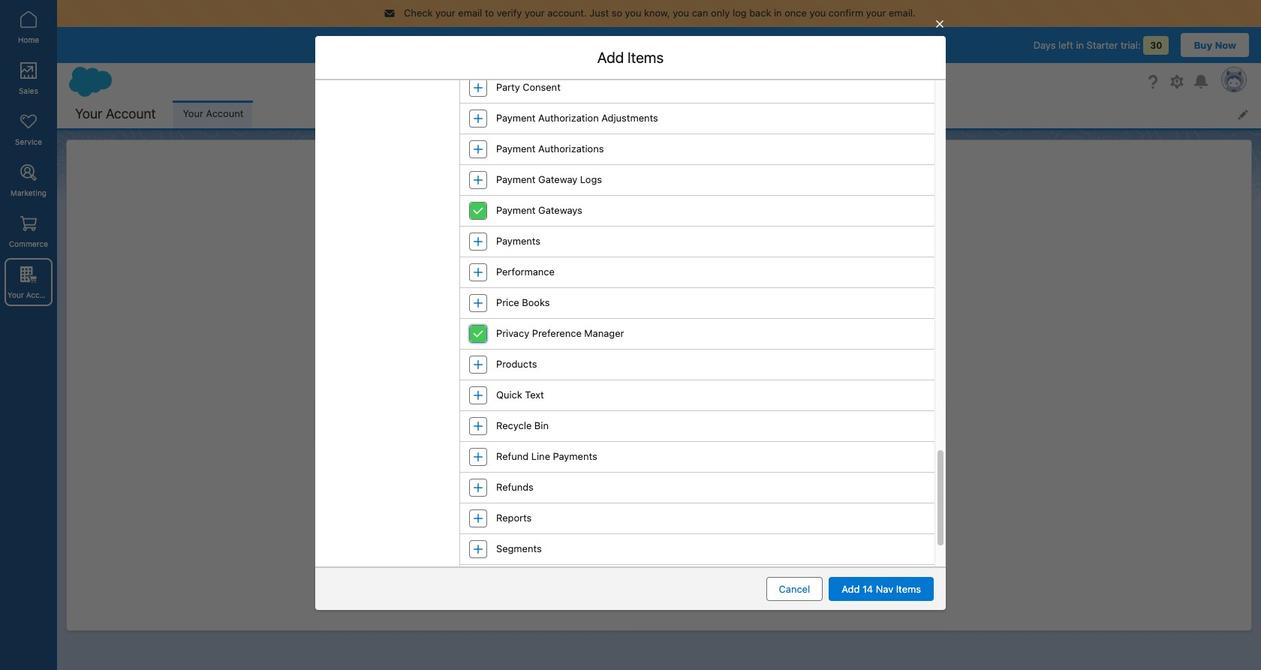 Task type: describe. For each thing, give the bounding box(es) containing it.
items,
[[622, 256, 650, 268]]

home
[[18, 35, 39, 44]]

1 vertical spatial in
[[1076, 39, 1084, 51]]

30
[[1150, 39, 1162, 51]]

authorizations
[[538, 143, 604, 155]]

text
[[525, 389, 544, 401]]

0 horizontal spatial buy
[[639, 491, 656, 503]]

nav
[[490, 256, 506, 268]]

gateways
[[538, 204, 582, 216]]

payment for payment authorization adjustments
[[496, 112, 536, 124]]

bin
[[534, 420, 549, 432]]

products
[[496, 358, 537, 370]]

commerce
[[9, 239, 48, 248]]

haven't
[[599, 413, 647, 431]]

add 14 nav items
[[842, 583, 921, 595]]

here.
[[708, 455, 729, 466]]

0 vertical spatial now
[[1215, 39, 1236, 51]]

this
[[542, 256, 558, 268]]

add 14 nav items button
[[829, 577, 934, 601]]

left
[[1058, 39, 1073, 51]]

add more items
[[852, 308, 924, 320]]

remove
[[721, 256, 754, 268]]

app
[[621, 215, 648, 232]]

reorder
[[584, 256, 620, 268]]

log
[[733, 7, 747, 19]]

gateway
[[538, 174, 578, 186]]

you
[[571, 413, 595, 431]]

segments
[[496, 543, 542, 555]]

manage
[[665, 441, 699, 452]]

you right know, at right
[[673, 7, 689, 19]]

0 vertical spatial can
[[692, 7, 708, 19]]

add for add 14 nav items
[[842, 583, 860, 595]]

service link
[[5, 105, 53, 153]]

check your email to verify your account. just so you know, you can only log back in once you confirm your email.
[[404, 7, 916, 19]]

cancel
[[779, 583, 810, 595]]

account.
[[547, 7, 587, 19]]

consent
[[523, 81, 561, 93]]

days left in starter trial: 30
[[1033, 39, 1162, 51]]

can inside when you subscribe, you can manage your plan, licenses and billing information right here.
[[647, 441, 663, 452]]

books
[[522, 297, 550, 309]]

more for learn
[[624, 270, 647, 282]]

check image
[[470, 326, 486, 342]]

only
[[711, 7, 730, 19]]

list box containing party consent
[[460, 0, 935, 658]]

billing
[[607, 455, 632, 466]]

privacy preference manager
[[496, 327, 624, 340]]

sales link
[[5, 54, 53, 102]]

marketing
[[10, 188, 47, 197]]

know,
[[644, 7, 670, 19]]

when
[[538, 441, 562, 452]]

0 vertical spatial buy now
[[1194, 39, 1236, 51]]

edit
[[500, 215, 525, 232]]

just
[[590, 7, 609, 19]]

items
[[757, 256, 782, 268]]

party
[[496, 81, 520, 93]]

yet
[[727, 413, 748, 431]]

your left email.
[[866, 7, 886, 19]]

payment gateways
[[496, 204, 582, 216]]

1 vertical spatial now
[[659, 491, 679, 503]]

1 vertical spatial buy now
[[639, 491, 679, 503]]

verify
[[497, 7, 522, 19]]

payment authorization adjustments
[[496, 112, 658, 124]]

0 horizontal spatial your account link
[[5, 258, 56, 306]]

adjustments
[[602, 112, 658, 124]]

right
[[686, 455, 705, 466]]

edit your account app navigation items
[[500, 215, 761, 232]]

home link
[[5, 3, 53, 51]]

14
[[862, 583, 873, 595]]

you right once
[[810, 7, 826, 19]]

navigation
[[651, 215, 721, 232]]

email.
[[889, 7, 916, 19]]

commerce link
[[5, 207, 53, 255]]

bar
[[509, 256, 524, 268]]

your left email
[[435, 7, 455, 19]]

search... button
[[530, 69, 830, 93]]

logs
[[580, 174, 602, 186]]

to
[[485, 7, 494, 19]]

check
[[404, 7, 433, 19]]



Task type: locate. For each thing, give the bounding box(es) containing it.
recycle
[[496, 420, 532, 432]]

0 vertical spatial add
[[597, 49, 624, 66]]

plan,
[[723, 441, 743, 452]]

in right left
[[1076, 39, 1084, 51]]

back
[[749, 7, 771, 19]]

learn
[[596, 270, 621, 282]]

when you subscribe, you can manage your plan, licenses and billing information right here.
[[538, 441, 780, 466]]

1 vertical spatial and
[[589, 455, 605, 466]]

and for rename
[[653, 256, 670, 268]]

licenses
[[746, 441, 780, 452]]

performance
[[496, 266, 555, 278]]

0 horizontal spatial now
[[659, 491, 679, 503]]

0 horizontal spatial more
[[624, 270, 647, 282]]

1 vertical spatial add
[[852, 308, 871, 320]]

buy down information
[[639, 491, 656, 503]]

buy right 30
[[1194, 39, 1213, 51]]

subscribed
[[651, 413, 724, 431]]

1 horizontal spatial buy now
[[1194, 39, 1236, 51]]

manager
[[584, 327, 624, 340]]

list box
[[460, 0, 935, 658]]

0 vertical spatial buy
[[1194, 39, 1213, 51]]

refund
[[496, 451, 529, 463]]

2 vertical spatial add
[[842, 583, 860, 595]]

buy now button down information
[[626, 485, 692, 509]]

your
[[435, 7, 455, 19], [525, 7, 545, 19], [866, 7, 886, 19], [467, 256, 487, 268], [701, 441, 720, 452]]

can
[[692, 7, 708, 19], [647, 441, 663, 452]]

now
[[1215, 39, 1236, 51], [659, 491, 679, 503]]

can left only
[[692, 7, 708, 19]]

your up 'here.'
[[701, 441, 720, 452]]

payment
[[496, 112, 536, 124], [496, 143, 536, 155], [496, 174, 536, 186], [496, 204, 536, 216]]

account inside list
[[206, 108, 243, 120]]

subscribe,
[[583, 441, 627, 452]]

authorization
[[538, 112, 599, 124]]

payment up payment gateway logs at the left of the page
[[496, 143, 536, 155]]

email
[[458, 7, 482, 19]]

you right so
[[625, 7, 641, 19]]

1 horizontal spatial buy
[[1194, 39, 1213, 51]]

you up billing
[[629, 441, 645, 452]]

payments
[[496, 235, 541, 247], [553, 451, 597, 463]]

app.
[[561, 256, 581, 268]]

1 vertical spatial buy now button
[[626, 485, 692, 509]]

add for add more items
[[852, 308, 871, 320]]

add for add items
[[597, 49, 624, 66]]

party consent
[[496, 81, 561, 93]]

and inside when you subscribe, you can manage your plan, licenses and billing information right here.
[[589, 455, 605, 466]]

refunds
[[496, 481, 534, 493]]

buy now button right 30
[[1181, 33, 1249, 57]]

0 horizontal spatial in
[[774, 7, 782, 19]]

1 payment from the top
[[496, 112, 536, 124]]

can up information
[[647, 441, 663, 452]]

your right verify
[[525, 7, 545, 19]]

payment up payment gateways
[[496, 174, 536, 186]]

payment left gateways
[[496, 204, 536, 216]]

learn more
[[596, 270, 647, 282]]

your account
[[75, 106, 156, 121], [183, 108, 243, 120], [8, 291, 56, 300]]

payments down edit
[[496, 235, 541, 247]]

days
[[1033, 39, 1056, 51]]

you've
[[785, 256, 814, 268]]

quick text
[[496, 389, 544, 401]]

your account list
[[174, 100, 1261, 128]]

quick
[[496, 389, 522, 401]]

1 vertical spatial your account link
[[5, 258, 56, 306]]

0 horizontal spatial buy now button
[[626, 485, 692, 509]]

buy now right 30
[[1194, 39, 1236, 51]]

0 vertical spatial more
[[624, 270, 647, 282]]

buy now down information
[[639, 491, 679, 503]]

in
[[774, 7, 782, 19], [1076, 39, 1084, 51]]

3 payment from the top
[[496, 174, 536, 186]]

and right items,
[[653, 256, 670, 268]]

and for billing
[[589, 455, 605, 466]]

add
[[597, 49, 624, 66], [852, 308, 871, 320], [842, 583, 860, 595]]

now down information
[[659, 491, 679, 503]]

and down 'subscribe,'
[[589, 455, 605, 466]]

0 vertical spatial buy now button
[[1181, 33, 1249, 57]]

in right back
[[774, 7, 782, 19]]

personalize your nav bar for this app. reorder items, and rename or remove items you've added.
[[413, 256, 849, 268]]

payment gateway logs
[[496, 174, 602, 186]]

more for add
[[873, 308, 896, 320]]

once
[[785, 7, 807, 19]]

or
[[709, 256, 718, 268]]

your account link
[[174, 100, 253, 128], [5, 258, 56, 306]]

0 vertical spatial in
[[774, 7, 782, 19]]

information
[[635, 455, 683, 466]]

nav
[[876, 583, 893, 595]]

payments right line
[[553, 451, 597, 463]]

payment down party
[[496, 112, 536, 124]]

you right when
[[565, 441, 580, 452]]

0 vertical spatial payments
[[496, 235, 541, 247]]

1 horizontal spatial in
[[1076, 39, 1084, 51]]

you haven't subscribed yet
[[571, 413, 748, 431]]

buy now
[[1194, 39, 1236, 51], [639, 491, 679, 503]]

1 horizontal spatial now
[[1215, 39, 1236, 51]]

trial:
[[1121, 39, 1141, 51]]

buy now button
[[1181, 33, 1249, 57], [626, 485, 692, 509]]

and
[[653, 256, 670, 268], [589, 455, 605, 466]]

payment authorizations
[[496, 143, 604, 155]]

add inside add more items button
[[852, 308, 871, 320]]

marketing link
[[5, 156, 53, 204]]

starter
[[1087, 39, 1118, 51]]

1 horizontal spatial more
[[873, 308, 896, 320]]

price books
[[496, 297, 550, 309]]

add inside add 14 nav items button
[[842, 583, 860, 595]]

buy
[[1194, 39, 1213, 51], [639, 491, 656, 503]]

recycle bin
[[496, 420, 549, 432]]

2 horizontal spatial your account
[[183, 108, 243, 120]]

1 vertical spatial payments
[[553, 451, 597, 463]]

preference
[[532, 327, 582, 340]]

now right 30
[[1215, 39, 1236, 51]]

price
[[496, 297, 519, 309]]

0 vertical spatial and
[[653, 256, 670, 268]]

reports
[[496, 512, 532, 524]]

payment for payment authorizations
[[496, 143, 536, 155]]

search...
[[559, 75, 599, 87]]

your left "nav"
[[467, 256, 487, 268]]

0 horizontal spatial your account
[[8, 291, 56, 300]]

0 horizontal spatial payments
[[496, 235, 541, 247]]

your inside when you subscribe, you can manage your plan, licenses and billing information right here.
[[701, 441, 720, 452]]

1 horizontal spatial your account
[[75, 106, 156, 121]]

4 payment from the top
[[496, 204, 536, 216]]

rename
[[672, 256, 706, 268]]

payment for payment gateways
[[496, 204, 536, 216]]

0 vertical spatial your account link
[[174, 100, 253, 128]]

your account inside list
[[183, 108, 243, 120]]

payment for payment gateway logs
[[496, 174, 536, 186]]

1 horizontal spatial payments
[[553, 451, 597, 463]]

1 horizontal spatial can
[[692, 7, 708, 19]]

so
[[612, 7, 622, 19]]

line
[[531, 451, 550, 463]]

add more items button
[[840, 302, 937, 326]]

service
[[15, 137, 42, 146]]

1 horizontal spatial your account link
[[174, 100, 253, 128]]

1 vertical spatial buy
[[639, 491, 656, 503]]

0 horizontal spatial and
[[589, 455, 605, 466]]

add items
[[597, 49, 664, 66]]

2 payment from the top
[[496, 143, 536, 155]]

your inside list
[[183, 108, 203, 120]]

0 horizontal spatial can
[[647, 441, 663, 452]]

1 horizontal spatial and
[[653, 256, 670, 268]]

refund line payments
[[496, 451, 597, 463]]

0 horizontal spatial buy now
[[639, 491, 679, 503]]

1 vertical spatial more
[[873, 308, 896, 320]]

for
[[526, 256, 539, 268]]

privacy
[[496, 327, 529, 340]]

items
[[628, 49, 664, 66], [725, 215, 761, 232], [899, 308, 924, 320], [896, 583, 921, 595]]

1 horizontal spatial buy now button
[[1181, 33, 1249, 57]]

1 vertical spatial can
[[647, 441, 663, 452]]

you
[[625, 7, 641, 19], [673, 7, 689, 19], [810, 7, 826, 19], [565, 441, 580, 452], [629, 441, 645, 452]]

confirm
[[829, 7, 863, 19]]

sales
[[19, 86, 38, 95]]

cancel button
[[766, 577, 823, 601]]

more inside add more items button
[[873, 308, 896, 320]]



Task type: vqa. For each thing, say whether or not it's contained in the screenshot.
Subscription for Consents
no



